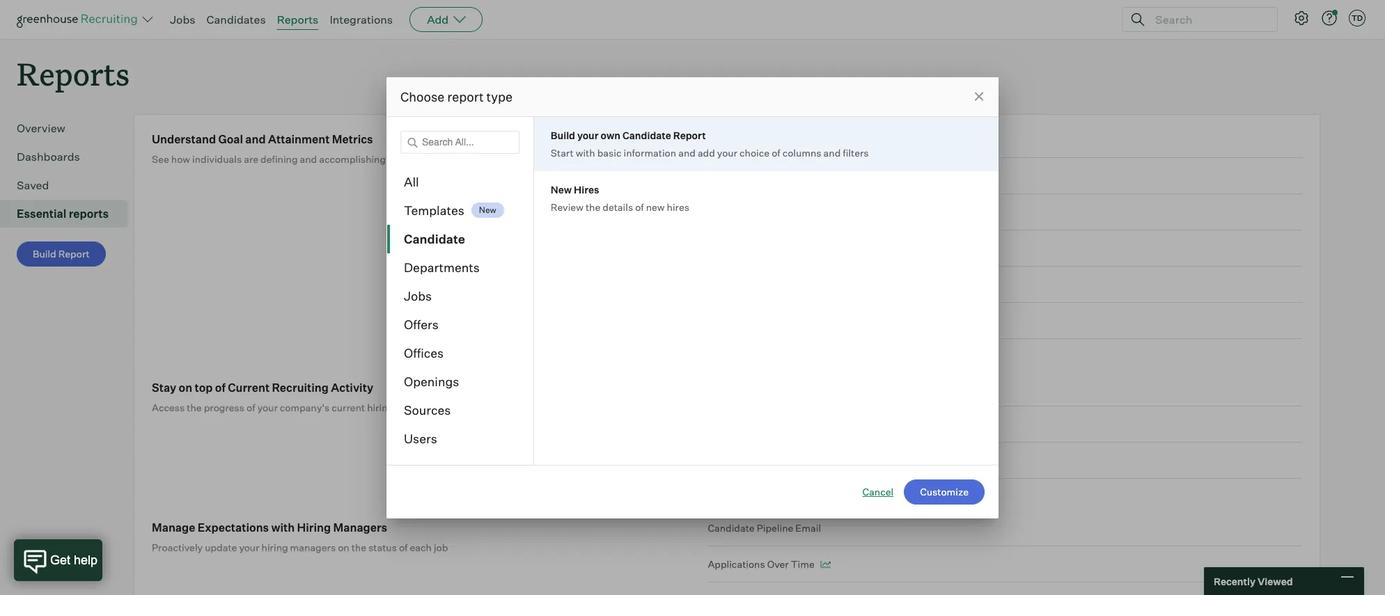 Task type: locate. For each thing, give the bounding box(es) containing it.
0 vertical spatial build
[[551, 129, 575, 141]]

0 vertical spatial reports
[[277, 13, 319, 26]]

dashboards
[[17, 150, 80, 164]]

new inside "new hires review the details of new hires"
[[551, 183, 572, 195]]

candidate up applications
[[708, 522, 755, 534]]

overview
[[17, 121, 65, 135]]

1 horizontal spatial candidate
[[623, 129, 671, 141]]

1 horizontal spatial build
[[551, 129, 575, 141]]

the
[[586, 201, 600, 213], [187, 402, 202, 414], [351, 542, 366, 554]]

0 horizontal spatial attainment
[[268, 132, 330, 146]]

see
[[152, 153, 169, 165]]

expectations
[[198, 521, 269, 535]]

0 horizontal spatial with
[[271, 521, 295, 535]]

jobs inside choose report type dialog
[[404, 288, 432, 303]]

0 horizontal spatial new
[[479, 205, 496, 215]]

1 vertical spatial reports
[[17, 53, 130, 94]]

stay
[[152, 381, 176, 395]]

1 vertical spatial build
[[33, 248, 56, 260]]

1 horizontal spatial attainment
[[796, 170, 847, 182]]

0 vertical spatial over
[[783, 134, 804, 146]]

of
[[772, 147, 780, 158], [635, 201, 644, 213], [215, 381, 226, 395], [247, 402, 255, 414], [399, 542, 408, 554]]

1 horizontal spatial hiring
[[367, 402, 394, 414]]

over up columns
[[783, 134, 804, 146]]

0 horizontal spatial report
[[58, 248, 90, 260]]

stay on top of current recruiting activity access the progress of your company's current hiring process
[[152, 381, 432, 414]]

own up basic
[[601, 129, 620, 141]]

templates
[[404, 202, 464, 218]]

0 vertical spatial on
[[179, 381, 192, 395]]

on inside stay on top of current recruiting activity access the progress of your company's current hiring process
[[179, 381, 192, 395]]

0 horizontal spatial reports
[[17, 53, 130, 94]]

attainment down columns
[[796, 170, 847, 182]]

jobs up offers
[[404, 288, 432, 303]]

personal
[[474, 153, 513, 165]]

1 vertical spatial hiring
[[262, 542, 288, 554]]

0 horizontal spatial icon chart image
[[820, 561, 831, 568]]

own right their
[[453, 153, 471, 165]]

0 vertical spatial own
[[601, 129, 620, 141]]

understand
[[152, 132, 216, 146]]

0 vertical spatial attainment
[[268, 132, 330, 146]]

1 vertical spatial on
[[338, 542, 349, 554]]

over down pipeline at right bottom
[[767, 559, 789, 570]]

1 horizontal spatial on
[[338, 542, 349, 554]]

2 horizontal spatial the
[[586, 201, 600, 213]]

of down the 'individual goals over time' at the right top
[[772, 147, 780, 158]]

candidate down templates
[[404, 231, 465, 246]]

td button
[[1349, 10, 1366, 26]]

new hires review the details of new hires
[[551, 183, 689, 213]]

customize
[[920, 486, 969, 498]]

0 vertical spatial icon chart image
[[853, 173, 863, 180]]

0 horizontal spatial the
[[187, 402, 202, 414]]

reports right candidates link
[[277, 13, 319, 26]]

their
[[429, 153, 450, 165]]

the down managers
[[351, 542, 366, 554]]

metrics
[[332, 132, 373, 146]]

Search All... text field
[[400, 131, 519, 154]]

candidate for candidate
[[404, 231, 465, 246]]

of left new
[[635, 201, 644, 213]]

current
[[228, 381, 270, 395]]

and left team
[[515, 153, 533, 165]]

build up start
[[551, 129, 575, 141]]

individual goals over time link
[[708, 132, 1302, 158]]

0 vertical spatial candidate
[[623, 129, 671, 141]]

dashboards link
[[17, 148, 123, 165]]

update
[[205, 542, 237, 554]]

0 vertical spatial report
[[673, 129, 706, 141]]

your down expectations
[[239, 542, 259, 554]]

in
[[734, 170, 742, 182]]

the down top
[[187, 402, 202, 414]]

integrations link
[[330, 13, 393, 26]]

department summary
[[708, 455, 810, 467]]

icon chart image down filters
[[853, 173, 863, 180]]

0 vertical spatial the
[[586, 201, 600, 213]]

attainment
[[268, 132, 330, 146], [796, 170, 847, 182]]

1 horizontal spatial own
[[601, 129, 620, 141]]

1 horizontal spatial icon chart image
[[853, 173, 863, 180]]

1 vertical spatial new
[[479, 205, 496, 215]]

time
[[806, 134, 830, 146], [708, 170, 731, 182], [791, 559, 815, 570]]

attainment up defining
[[268, 132, 330, 146]]

the down hires
[[586, 201, 600, 213]]

1 vertical spatial jobs
[[404, 288, 432, 303]]

the inside "new hires review the details of new hires"
[[586, 201, 600, 213]]

candidate up information
[[623, 129, 671, 141]]

review
[[551, 201, 584, 213]]

status
[[368, 542, 397, 554]]

candidate pipeline email link
[[708, 521, 1302, 547]]

1 horizontal spatial new
[[551, 183, 572, 195]]

development
[[560, 153, 620, 165]]

departments
[[404, 259, 480, 275]]

1 horizontal spatial jobs
[[404, 288, 432, 303]]

0 horizontal spatial candidate
[[404, 231, 465, 246]]

build report button
[[17, 242, 106, 267]]

1 vertical spatial candidate
[[404, 231, 465, 246]]

offers
[[404, 317, 439, 332]]

1 vertical spatial own
[[453, 153, 471, 165]]

job
[[434, 542, 448, 554]]

with inside build your own candidate report start with basic information and add your choice of columns and filters
[[576, 147, 595, 158]]

time left in
[[708, 170, 731, 182]]

over
[[783, 134, 804, 146], [767, 559, 789, 570]]

0 vertical spatial jobs
[[170, 13, 195, 26]]

hiring left managers
[[262, 542, 288, 554]]

icon chart image
[[853, 173, 863, 180], [820, 561, 831, 568]]

reports link
[[277, 13, 319, 26]]

cancel link
[[862, 485, 894, 499]]

new for new
[[479, 205, 496, 215]]

on left top
[[179, 381, 192, 395]]

1 horizontal spatial the
[[351, 542, 366, 554]]

0 horizontal spatial build
[[33, 248, 56, 260]]

understand goal and attainment metrics see how individuals are defining and accomplishing goals for their own personal and team development
[[152, 132, 620, 165]]

individual
[[708, 134, 752, 146]]

and left filters
[[824, 147, 841, 158]]

reports down greenhouse recruiting image
[[17, 53, 130, 94]]

0 horizontal spatial own
[[453, 153, 471, 165]]

essential
[[17, 207, 66, 221]]

build inside build your own candidate report start with basic information and add your choice of columns and filters
[[551, 129, 575, 141]]

1 vertical spatial attainment
[[796, 170, 847, 182]]

0 vertical spatial with
[[576, 147, 595, 158]]

email
[[796, 522, 821, 534]]

goal up individuals
[[218, 132, 243, 146]]

new
[[551, 183, 572, 195], [479, 205, 496, 215]]

goal right stage
[[773, 170, 794, 182]]

build down essential
[[33, 248, 56, 260]]

report up add
[[673, 129, 706, 141]]

icon chart image for managers
[[820, 561, 831, 568]]

icon chart image down email
[[820, 561, 831, 568]]

with left the hiring
[[271, 521, 295, 535]]

1 vertical spatial over
[[767, 559, 789, 570]]

0 vertical spatial hiring
[[367, 402, 394, 414]]

your down current
[[257, 402, 278, 414]]

with right start
[[576, 147, 595, 158]]

recruiting
[[272, 381, 329, 395]]

0 horizontal spatial on
[[179, 381, 192, 395]]

0 vertical spatial goal
[[218, 132, 243, 146]]

0 vertical spatial time
[[806, 134, 830, 146]]

process
[[396, 402, 432, 414]]

your up development
[[577, 129, 599, 141]]

of inside "new hires review the details of new hires"
[[635, 201, 644, 213]]

1 horizontal spatial goal
[[773, 170, 794, 182]]

hires
[[667, 201, 689, 213]]

summary
[[765, 455, 810, 467]]

0 horizontal spatial hiring
[[262, 542, 288, 554]]

1 horizontal spatial report
[[673, 129, 706, 141]]

build
[[551, 129, 575, 141], [33, 248, 56, 260]]

1 vertical spatial with
[[271, 521, 295, 535]]

build for build your own candidate report start with basic information and add your choice of columns and filters
[[551, 129, 575, 141]]

2 vertical spatial the
[[351, 542, 366, 554]]

new up the 'review'
[[551, 183, 572, 195]]

0 horizontal spatial goal
[[218, 132, 243, 146]]

time up columns
[[806, 134, 830, 146]]

columns
[[783, 147, 821, 158]]

with inside manage expectations with hiring managers proactively update your hiring managers on the status of each job
[[271, 521, 295, 535]]

2 vertical spatial time
[[791, 559, 815, 570]]

2 horizontal spatial candidate
[[708, 522, 755, 534]]

1 vertical spatial icon chart image
[[820, 561, 831, 568]]

configure image
[[1293, 10, 1310, 26]]

hiring
[[367, 402, 394, 414], [262, 542, 288, 554]]

manage
[[152, 521, 195, 535]]

0 vertical spatial new
[[551, 183, 572, 195]]

and
[[245, 132, 266, 146], [678, 147, 696, 158], [824, 147, 841, 158], [300, 153, 317, 165], [515, 153, 533, 165]]

time down email
[[791, 559, 815, 570]]

choice
[[740, 147, 770, 158]]

jobs link
[[170, 13, 195, 26]]

candidate inside candidate pipeline email link
[[708, 522, 755, 534]]

hiring right current
[[367, 402, 394, 414]]

report down the 'essential reports' link on the top left of the page
[[58, 248, 90, 260]]

viewed
[[1258, 576, 1293, 587]]

build inside build report button
[[33, 248, 56, 260]]

1 vertical spatial report
[[58, 248, 90, 260]]

2 vertical spatial candidate
[[708, 522, 755, 534]]

1 vertical spatial the
[[187, 402, 202, 414]]

of left each
[[399, 542, 408, 554]]

stage
[[744, 170, 771, 182]]

report inside build report button
[[58, 248, 90, 260]]

jobs left candidates
[[170, 13, 195, 26]]

access
[[152, 402, 185, 414]]

goals
[[388, 153, 413, 165]]

on down managers
[[338, 542, 349, 554]]

icon chart image for metrics
[[853, 173, 863, 180]]

1 vertical spatial time
[[708, 170, 731, 182]]

1 horizontal spatial with
[[576, 147, 595, 158]]

with
[[576, 147, 595, 158], [271, 521, 295, 535]]

proactively
[[152, 542, 203, 554]]

overview link
[[17, 120, 123, 137]]

your
[[577, 129, 599, 141], [717, 147, 737, 158], [257, 402, 278, 414], [239, 542, 259, 554]]

saved
[[17, 178, 49, 192]]

greenhouse recruiting image
[[17, 11, 142, 28]]

hiring inside manage expectations with hiring managers proactively update your hiring managers on the status of each job
[[262, 542, 288, 554]]

new down personal
[[479, 205, 496, 215]]



Task type: describe. For each thing, give the bounding box(es) containing it.
type
[[486, 89, 513, 104]]

customize button
[[904, 479, 985, 505]]

department summary link
[[708, 443, 1302, 479]]

of down current
[[247, 402, 255, 414]]

td
[[1352, 13, 1363, 23]]

report inside build your own candidate report start with basic information and add your choice of columns and filters
[[673, 129, 706, 141]]

applications over time
[[708, 559, 815, 570]]

reports
[[69, 207, 109, 221]]

cancel
[[862, 486, 894, 498]]

details
[[603, 201, 633, 213]]

filters
[[843, 147, 869, 158]]

of inside manage expectations with hiring managers proactively update your hiring managers on the status of each job
[[399, 542, 408, 554]]

new
[[646, 201, 665, 213]]

candidate for candidate pipeline email
[[708, 522, 755, 534]]

individual goals over time
[[708, 134, 830, 146]]

add
[[427, 13, 449, 26]]

add button
[[410, 7, 483, 32]]

basic
[[597, 147, 621, 158]]

and right defining
[[300, 153, 317, 165]]

choose
[[400, 89, 445, 104]]

recently
[[1214, 576, 1256, 587]]

each
[[410, 542, 432, 554]]

on inside manage expectations with hiring managers proactively update your hiring managers on the status of each job
[[338, 542, 349, 554]]

attainment inside understand goal and attainment metrics see how individuals are defining and accomplishing goals for their own personal and team development
[[268, 132, 330, 146]]

of inside build your own candidate report start with basic information and add your choice of columns and filters
[[772, 147, 780, 158]]

department
[[708, 455, 763, 467]]

candidate pipeline email
[[708, 522, 821, 534]]

choose report type dialog
[[386, 77, 999, 518]]

choose report type
[[400, 89, 513, 104]]

the inside stay on top of current recruiting activity access the progress of your company's current hiring process
[[187, 402, 202, 414]]

pipeline
[[757, 522, 793, 534]]

are
[[244, 153, 258, 165]]

openings
[[404, 374, 459, 389]]

own inside build your own candidate report start with basic information and add your choice of columns and filters
[[601, 129, 620, 141]]

users
[[404, 431, 437, 446]]

for
[[415, 153, 427, 165]]

build for build report
[[33, 248, 56, 260]]

top
[[195, 381, 213, 395]]

applications
[[708, 559, 765, 570]]

the inside manage expectations with hiring managers proactively update your hiring managers on the status of each job
[[351, 542, 366, 554]]

hires
[[574, 183, 599, 195]]

company's
[[280, 402, 330, 414]]

offices
[[404, 345, 444, 360]]

hiring inside stay on top of current recruiting activity access the progress of your company's current hiring process
[[367, 402, 394, 414]]

managers
[[290, 542, 336, 554]]

add
[[698, 147, 715, 158]]

1 horizontal spatial reports
[[277, 13, 319, 26]]

candidates
[[206, 13, 266, 26]]

candidates link
[[206, 13, 266, 26]]

and left add
[[678, 147, 696, 158]]

accomplishing
[[319, 153, 386, 165]]

build report
[[33, 248, 90, 260]]

start
[[551, 147, 574, 158]]

report
[[447, 89, 484, 104]]

0 horizontal spatial jobs
[[170, 13, 195, 26]]

your inside manage expectations with hiring managers proactively update your hiring managers on the status of each job
[[239, 542, 259, 554]]

all
[[404, 174, 419, 189]]

managers
[[333, 521, 387, 535]]

Search text field
[[1152, 9, 1265, 30]]

hiring
[[297, 521, 331, 535]]

candidate inside build your own candidate report start with basic information and add your choice of columns and filters
[[623, 129, 671, 141]]

your down the individual
[[717, 147, 737, 158]]

of right top
[[215, 381, 226, 395]]

progress
[[204, 402, 244, 414]]

integrations
[[330, 13, 393, 26]]

your inside stay on top of current recruiting activity access the progress of your company's current hiring process
[[257, 402, 278, 414]]

essential reports
[[17, 207, 109, 221]]

1 vertical spatial goal
[[773, 170, 794, 182]]

defining
[[261, 153, 298, 165]]

goals
[[754, 134, 780, 146]]

team
[[535, 153, 558, 165]]

manage expectations with hiring managers proactively update your hiring managers on the status of each job
[[152, 521, 448, 554]]

new for new hires review the details of new hires
[[551, 183, 572, 195]]

essential reports link
[[17, 206, 123, 222]]

and up are
[[245, 132, 266, 146]]

td button
[[1346, 7, 1368, 29]]

current
[[332, 402, 365, 414]]

time in stage goal attainment
[[708, 170, 847, 182]]

own inside understand goal and attainment metrics see how individuals are defining and accomplishing goals for their own personal and team development
[[453, 153, 471, 165]]

information
[[624, 147, 676, 158]]

recently viewed
[[1214, 576, 1293, 587]]

build your own candidate report start with basic information and add your choice of columns and filters
[[551, 129, 869, 158]]

goal inside understand goal and attainment metrics see how individuals are defining and accomplishing goals for their own personal and team development
[[218, 132, 243, 146]]

how
[[171, 153, 190, 165]]

sources
[[404, 402, 451, 417]]

activity
[[331, 381, 373, 395]]



Task type: vqa. For each thing, say whether or not it's contained in the screenshot.
job on the bottom left
yes



